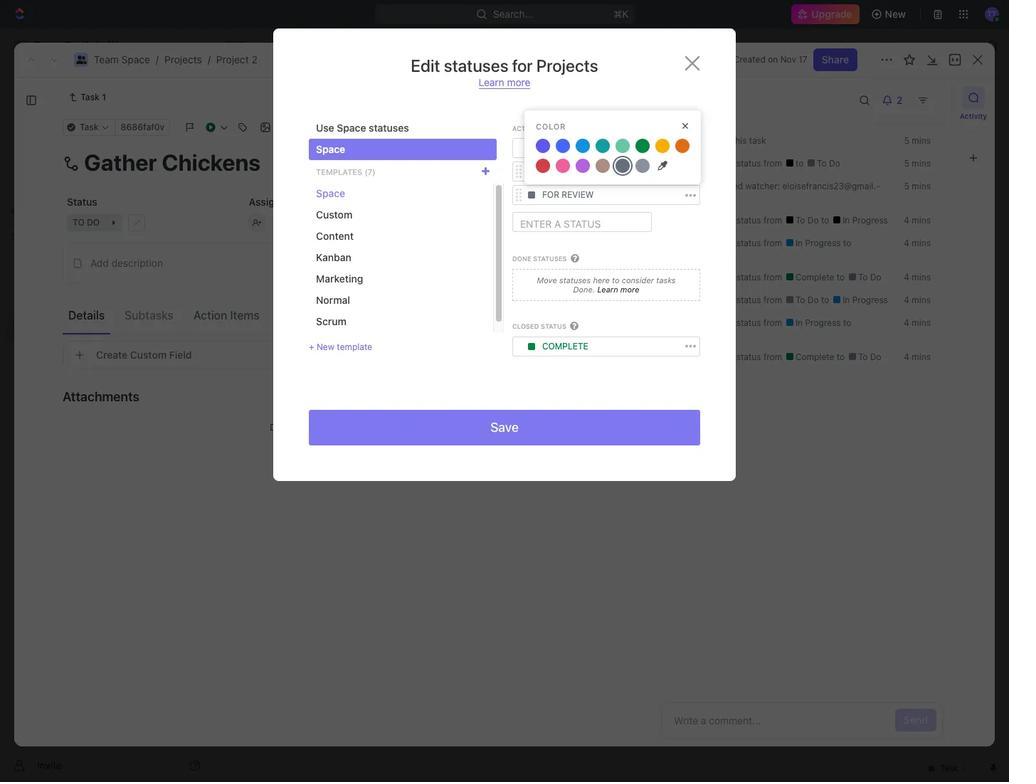 Task type: vqa. For each thing, say whether or not it's contained in the screenshot.
the bottom Add
yes



Task type: locate. For each thing, give the bounding box(es) containing it.
0 horizontal spatial team space, , element
[[13, 276, 27, 290]]

2 5 mins from the top
[[905, 158, 931, 169]]

1 vertical spatial custom
[[130, 349, 167, 361]]

favorites button
[[6, 204, 55, 221]]

custom left field
[[130, 349, 167, 361]]

move
[[537, 275, 557, 285]]

add task up customize
[[907, 91, 950, 103]]

0 vertical spatial here
[[593, 275, 610, 285]]

project 2
[[247, 85, 332, 108]]

upgrade
[[812, 8, 853, 20]]

1 vertical spatial learn more link
[[595, 285, 640, 294]]

search...
[[493, 8, 534, 20]]

1 vertical spatial share
[[822, 53, 849, 65]]

status
[[67, 196, 97, 208]]

⌘k
[[613, 8, 629, 20]]

projects inside sidebar navigation
[[43, 301, 80, 313]]

0 vertical spatial statuses
[[444, 56, 509, 75]]

task 1
[[81, 92, 106, 103]]

3 4 from the top
[[904, 272, 910, 283]]

statuses inside move statuses here to consider tasks done.
[[560, 275, 591, 285]]

2 vertical spatial team
[[34, 277, 59, 289]]

custom up content
[[316, 209, 353, 221]]

color options list
[[533, 136, 693, 176]]

1 horizontal spatial add
[[287, 297, 305, 309]]

new up automations
[[885, 8, 906, 20]]

0 horizontal spatial statuses
[[369, 122, 409, 134]]

0 horizontal spatial team
[[34, 277, 59, 289]]

add task button down 'task 2'
[[281, 295, 335, 312]]

2 horizontal spatial statuses
[[560, 275, 591, 285]]

add task down 'task 2'
[[287, 297, 329, 309]]

6 status from the top
[[737, 318, 761, 328]]

activity
[[671, 92, 720, 108], [960, 112, 988, 120]]

1 vertical spatial team space, , element
[[13, 276, 27, 290]]

team space up details button
[[34, 277, 90, 289]]

project up project 2
[[216, 53, 249, 65]]

add task button
[[898, 86, 958, 109], [281, 295, 335, 312]]

/ up home link
[[156, 53, 159, 65]]

1 horizontal spatial more
[[621, 285, 640, 294]]

2 4 from the top
[[904, 238, 910, 248]]

projects for /
[[164, 53, 202, 65]]

here inside move statuses here to consider tasks done.
[[593, 275, 610, 285]]

team space link inside sidebar navigation
[[34, 272, 204, 295]]

learn more link down consider
[[595, 285, 640, 294]]

projects link left project 2 link
[[164, 53, 202, 65]]

4 changed status from from the top
[[697, 272, 785, 283]]

add
[[907, 91, 926, 103], [90, 257, 109, 269], [287, 297, 305, 309]]

team space inside sidebar navigation
[[34, 277, 90, 289]]

team space link down add description
[[34, 272, 204, 295]]

7 changed from the top
[[699, 352, 734, 362]]

nov
[[781, 54, 797, 65]]

add description
[[90, 257, 163, 269]]

2 vertical spatial 5 mins
[[905, 181, 931, 192]]

1 vertical spatial 5
[[905, 158, 910, 169]]

1 horizontal spatial projects
[[164, 53, 202, 65]]

team space / projects / project 2
[[94, 53, 258, 65]]

3 changed from the top
[[699, 238, 734, 248]]

add up customize
[[907, 91, 926, 103]]

2 up the use at left top
[[315, 85, 327, 108]]

learn more
[[595, 285, 640, 294]]

team up home link
[[94, 53, 119, 65]]

statuses up done.
[[560, 275, 591, 285]]

1
[[102, 92, 106, 103], [332, 248, 336, 258], [334, 273, 338, 283]]

5 for added watcher:
[[905, 181, 910, 192]]

team space link
[[221, 37, 299, 54], [94, 53, 150, 65], [34, 272, 204, 295]]

learn more link
[[479, 76, 531, 89], [595, 285, 640, 294]]

list link
[[317, 128, 337, 148]]

+
[[309, 342, 314, 352]]

/ left project 2 link
[[208, 53, 211, 65]]

share button
[[830, 34, 874, 57], [814, 48, 858, 71]]

team space, , element
[[225, 40, 236, 51], [13, 276, 27, 290]]

you
[[682, 135, 697, 146], [682, 158, 697, 169], [682, 272, 697, 283], [682, 295, 697, 305], [682, 352, 697, 362]]

edit statuses for projects learn more
[[411, 56, 599, 88]]

description
[[111, 257, 163, 269]]

project
[[216, 53, 249, 65], [247, 85, 311, 108]]

learn up gantt
[[479, 76, 505, 88]]

1 vertical spatial add task
[[287, 297, 329, 309]]

1 vertical spatial new
[[317, 342, 335, 352]]

0 vertical spatial more
[[507, 76, 531, 88]]

task sidebar navigation tab list
[[958, 86, 990, 169]]

5 for changed status from
[[905, 158, 910, 169]]

3 from from the top
[[764, 238, 783, 248]]

0 vertical spatial add task button
[[898, 86, 958, 109]]

new
[[885, 8, 906, 20], [317, 342, 335, 352]]

0 vertical spatial 5
[[905, 135, 910, 146]]

4 you from the top
[[682, 295, 697, 305]]

2 horizontal spatial projects
[[537, 56, 599, 75]]

5 changed from the top
[[699, 295, 734, 305]]

tree inside sidebar navigation
[[6, 248, 206, 440]]

1 horizontal spatial /
[[208, 53, 211, 65]]

space
[[267, 39, 295, 51], [121, 53, 150, 65], [337, 122, 366, 134], [316, 143, 345, 155], [316, 187, 345, 199], [62, 277, 90, 289]]

0 horizontal spatial projects
[[43, 301, 80, 313]]

you created this task
[[682, 135, 767, 146]]

send
[[904, 714, 928, 726]]

team space, , element inside sidebar navigation
[[13, 276, 27, 290]]

in
[[543, 166, 551, 177], [264, 201, 273, 211], [843, 215, 850, 226], [796, 238, 803, 248], [843, 295, 850, 305], [796, 318, 803, 328]]

projects inside "edit statuses for projects learn more"
[[537, 56, 599, 75]]

drop
[[270, 422, 290, 433]]

2 vertical spatial statuses
[[560, 275, 591, 285]]

task
[[928, 91, 950, 103], [81, 92, 100, 103], [287, 272, 309, 284], [308, 297, 329, 309]]

1 vertical spatial 5 mins
[[905, 158, 931, 169]]

0 vertical spatial custom
[[316, 209, 353, 221]]

1 horizontal spatial here
[[593, 275, 610, 285]]

5 mins
[[905, 135, 931, 146], [905, 158, 931, 169], [905, 181, 931, 192]]

1 horizontal spatial custom
[[316, 209, 353, 221]]

team up project 2 link
[[239, 39, 264, 51]]

1 vertical spatial activity
[[960, 112, 988, 120]]

share right 17
[[822, 53, 849, 65]]

0 vertical spatial learn more link
[[479, 76, 531, 89]]

add task for leftmost add task 'button'
[[287, 297, 329, 309]]

changed
[[699, 158, 734, 169], [699, 215, 734, 226], [699, 238, 734, 248], [699, 272, 734, 283], [699, 295, 734, 305], [699, 318, 734, 328], [699, 352, 734, 362]]

6 changed status from from the top
[[697, 318, 785, 328]]

add inside button
[[90, 257, 109, 269]]

1 for the top 1 button
[[332, 248, 336, 258]]

1 horizontal spatial statuses
[[444, 56, 509, 75]]

tree containing team space
[[6, 248, 206, 440]]

do
[[557, 143, 569, 153], [829, 158, 841, 169], [808, 215, 819, 226], [871, 272, 882, 283], [808, 295, 819, 305], [278, 337, 291, 347], [871, 352, 882, 362]]

new button
[[865, 3, 915, 26]]

5 changed status from from the top
[[697, 295, 785, 305]]

more down consider
[[621, 285, 640, 294]]

inbox link
[[6, 93, 206, 116]]

to do inside edit statuses for projects 'dialog'
[[543, 143, 569, 153]]

0 vertical spatial add
[[907, 91, 926, 103]]

in progress
[[543, 166, 599, 177], [264, 201, 322, 211], [841, 215, 888, 226], [793, 238, 844, 248], [841, 295, 888, 305], [793, 318, 844, 328]]

2 5 from the top
[[905, 158, 910, 169]]

1 horizontal spatial team space
[[239, 39, 295, 51]]

7 status from the top
[[737, 352, 761, 362]]

0 horizontal spatial custom
[[130, 349, 167, 361]]

add task for top add task 'button'
[[907, 91, 950, 103]]

2 vertical spatial 5
[[905, 181, 910, 192]]

1 horizontal spatial add task
[[907, 91, 950, 103]]

task down user group image at the top left of the page
[[81, 92, 100, 103]]

mins
[[912, 135, 931, 146], [912, 158, 931, 169], [912, 181, 931, 192], [912, 215, 931, 226], [912, 238, 931, 248], [912, 272, 931, 283], [912, 295, 931, 305], [912, 318, 931, 328], [912, 352, 931, 362]]

0 horizontal spatial activity
[[671, 92, 720, 108]]

customize button
[[870, 128, 943, 148]]

share
[[838, 39, 865, 51], [822, 53, 849, 65]]

5 4 from the top
[[904, 318, 910, 328]]

3 you from the top
[[682, 272, 697, 283]]

assigned to
[[249, 196, 305, 208]]

normal
[[316, 294, 350, 306]]

project up "board"
[[247, 85, 311, 108]]

0 horizontal spatial /
[[156, 53, 159, 65]]

learn
[[479, 76, 505, 88], [598, 285, 618, 294]]

here up learn more
[[593, 275, 610, 285]]

0 vertical spatial new
[[885, 8, 906, 20]]

space up details button
[[62, 277, 90, 289]]

in inside edit statuses for projects 'dialog'
[[543, 166, 551, 177]]

board link
[[263, 128, 293, 148]]

1 button down kanban
[[320, 271, 340, 285]]

projects link
[[164, 53, 202, 65], [43, 296, 167, 319]]

add down 'task 2'
[[287, 297, 305, 309]]

learn more link down 'for'
[[479, 76, 531, 89]]

4 status from the top
[[737, 272, 761, 283]]

project 2 link
[[216, 53, 258, 65]]

1 button down content
[[319, 246, 338, 261]]

6 mins from the top
[[912, 272, 931, 283]]

1 changed from the top
[[699, 158, 734, 169]]

1 vertical spatial 1 button
[[320, 271, 340, 285]]

0 vertical spatial learn
[[479, 76, 505, 88]]

2 horizontal spatial add
[[907, 91, 926, 103]]

1 horizontal spatial new
[[885, 8, 906, 20]]

1 vertical spatial add task button
[[281, 295, 335, 312]]

1 vertical spatial learn
[[598, 285, 618, 294]]

space right list in the top left of the page
[[337, 122, 366, 134]]

1 vertical spatial 1
[[332, 248, 336, 258]]

0 vertical spatial team space, , element
[[225, 40, 236, 51]]

space inside sidebar navigation
[[62, 277, 90, 289]]

task
[[750, 135, 767, 146]]

1 vertical spatial add
[[90, 257, 109, 269]]

team space, , element up project 2 link
[[225, 40, 236, 51]]

team down spaces
[[34, 277, 59, 289]]

task 2
[[287, 272, 317, 284]]

status
[[737, 158, 761, 169], [737, 215, 761, 226], [737, 238, 761, 248], [737, 272, 761, 283], [737, 295, 761, 305], [737, 318, 761, 328], [737, 352, 761, 362]]

3 5 from the top
[[905, 181, 910, 192]]

field
[[169, 349, 192, 361]]

team space, , element down spaces
[[13, 276, 27, 290]]

0 horizontal spatial new
[[317, 342, 335, 352]]

5 mins for added watcher:
[[905, 181, 931, 192]]

5 mins from the top
[[912, 238, 931, 248]]

favorites
[[11, 206, 49, 217]]

action
[[194, 309, 227, 321]]

progress
[[554, 166, 599, 177], [275, 201, 322, 211], [853, 215, 888, 226], [806, 238, 841, 248], [853, 295, 888, 305], [806, 318, 841, 328]]

statuses inside "edit statuses for projects learn more"
[[444, 56, 509, 75]]

0 horizontal spatial add
[[90, 257, 109, 269]]

1 horizontal spatial add task button
[[898, 86, 958, 109]]

add left description
[[90, 257, 109, 269]]

2 up project 2
[[252, 53, 258, 65]]

Enter a status text field
[[520, 212, 644, 232]]

statuses left 'for'
[[444, 56, 509, 75]]

4 4 mins from the top
[[904, 295, 931, 305]]

0 horizontal spatial learn
[[479, 76, 505, 88]]

to
[[543, 143, 554, 153], [796, 158, 806, 169], [817, 158, 827, 169], [295, 196, 305, 208], [796, 215, 806, 226], [822, 215, 832, 226], [844, 238, 852, 248], [837, 272, 848, 283], [859, 272, 868, 283], [612, 275, 620, 285], [796, 295, 806, 305], [822, 295, 832, 305], [844, 318, 852, 328], [264, 337, 276, 347], [837, 352, 848, 362], [859, 352, 868, 362], [352, 422, 360, 433]]

to do
[[543, 143, 569, 153], [815, 158, 841, 169], [793, 215, 822, 226], [856, 272, 882, 283], [793, 295, 822, 305], [264, 337, 291, 347], [856, 352, 882, 362]]

share down upgrade
[[838, 39, 865, 51]]

add for top add task 'button'
[[907, 91, 926, 103]]

1 vertical spatial team space
[[34, 277, 90, 289]]

0 horizontal spatial more
[[507, 76, 531, 88]]

create custom field
[[96, 349, 192, 361]]

1 button
[[319, 246, 338, 261], [320, 271, 340, 285]]

add task
[[907, 91, 950, 103], [287, 297, 329, 309]]

tree
[[6, 248, 206, 440]]

statuses for move
[[560, 275, 591, 285]]

statuses
[[444, 56, 509, 75], [369, 122, 409, 134], [560, 275, 591, 285]]

more down 'for'
[[507, 76, 531, 88]]

0 vertical spatial project
[[216, 53, 249, 65]]

1 vertical spatial projects link
[[43, 296, 167, 319]]

add task button up customize
[[898, 86, 958, 109]]

user group image
[[76, 56, 87, 64]]

details
[[68, 309, 105, 321]]

0 vertical spatial activity
[[671, 92, 720, 108]]

projects link up create on the top left of the page
[[43, 296, 167, 319]]

2 vertical spatial 1
[[334, 273, 338, 283]]

0 horizontal spatial team space
[[34, 277, 90, 289]]

here
[[593, 275, 610, 285], [331, 422, 349, 433]]

1 horizontal spatial team space, , element
[[225, 40, 236, 51]]

statuses left table link
[[369, 122, 409, 134]]

team space up project 2 link
[[239, 39, 295, 51]]

2 vertical spatial complete
[[793, 352, 837, 362]]

1 vertical spatial team
[[94, 53, 119, 65]]

1 horizontal spatial activity
[[960, 112, 988, 120]]

learn inside "edit statuses for projects learn more"
[[479, 76, 505, 88]]

team inside sidebar navigation
[[34, 277, 59, 289]]

here right files
[[331, 422, 349, 433]]

0 horizontal spatial learn more link
[[479, 76, 531, 89]]

custom inside edit statuses for projects 'dialog'
[[316, 209, 353, 221]]

team
[[239, 39, 264, 51], [94, 53, 119, 65], [34, 277, 59, 289]]

kanban
[[316, 251, 352, 263]]

0 vertical spatial 5 mins
[[905, 135, 931, 146]]

edit
[[411, 56, 440, 75]]

2 horizontal spatial team
[[239, 39, 264, 51]]

/
[[156, 53, 159, 65], [208, 53, 211, 65]]

created on nov 17
[[734, 54, 808, 65]]

custom
[[316, 209, 353, 221], [130, 349, 167, 361]]

1 you from the top
[[682, 135, 697, 146]]

task left marketing
[[287, 272, 309, 284]]

6 4 mins from the top
[[904, 352, 931, 362]]

0 horizontal spatial here
[[331, 422, 349, 433]]

0 vertical spatial add task
[[907, 91, 950, 103]]

4 mins
[[904, 215, 931, 226], [904, 238, 931, 248], [904, 272, 931, 283], [904, 295, 931, 305], [904, 318, 931, 328], [904, 352, 931, 362]]

2 vertical spatial add
[[287, 297, 305, 309]]

gantt link
[[481, 128, 510, 148]]

2
[[252, 53, 258, 65], [315, 85, 327, 108], [338, 201, 343, 211], [311, 272, 317, 284], [308, 337, 313, 347]]

2 from from the top
[[764, 215, 783, 226]]

task 1 link
[[63, 89, 112, 106]]

1 vertical spatial statuses
[[369, 122, 409, 134]]

learn right done.
[[598, 285, 618, 294]]

new right the +
[[317, 342, 335, 352]]

0 horizontal spatial add task
[[287, 297, 329, 309]]

1 horizontal spatial learn more link
[[595, 285, 640, 294]]

3 5 mins from the top
[[905, 181, 931, 192]]



Task type: describe. For each thing, give the bounding box(es) containing it.
template
[[337, 342, 372, 352]]

move statuses here to consider tasks done.
[[537, 275, 676, 294]]

use
[[316, 122, 334, 134]]

add description button
[[68, 252, 592, 275]]

8 mins from the top
[[912, 318, 931, 328]]

0 horizontal spatial add task button
[[281, 295, 335, 312]]

subtasks button
[[119, 302, 179, 328]]

calendar link
[[360, 128, 406, 148]]

new inside edit statuses for projects 'dialog'
[[317, 342, 335, 352]]

create
[[96, 349, 128, 361]]

share button right 17
[[814, 48, 858, 71]]

automations
[[887, 39, 947, 51]]

2 changed status from from the top
[[697, 215, 785, 226]]

create custom field button
[[63, 341, 597, 370]]

color
[[536, 121, 566, 131]]

action items
[[194, 309, 260, 321]]

files
[[312, 422, 329, 433]]

5 status from the top
[[737, 295, 761, 305]]

6 from from the top
[[764, 318, 783, 328]]

1 from from the top
[[764, 158, 783, 169]]

1 vertical spatial project
[[247, 85, 311, 108]]

created
[[699, 135, 730, 146]]

0 vertical spatial 1
[[102, 92, 106, 103]]

board
[[266, 131, 293, 143]]

table link
[[429, 128, 457, 148]]

0 vertical spatial projects link
[[164, 53, 202, 65]]

0 vertical spatial 1 button
[[319, 246, 338, 261]]

assignees
[[593, 167, 636, 177]]

3 status from the top
[[737, 238, 761, 248]]

1 5 mins from the top
[[905, 135, 931, 146]]

attachments
[[63, 389, 139, 404]]

customize
[[888, 131, 938, 143]]

1 5 from the top
[[905, 135, 910, 146]]

17
[[799, 54, 808, 65]]

5 mins for changed status from
[[905, 158, 931, 169]]

action items button
[[188, 302, 265, 328]]

dashboards
[[34, 147, 89, 159]]

1 vertical spatial complete
[[691, 329, 732, 340]]

marketing
[[316, 273, 363, 285]]

4 from from the top
[[764, 272, 783, 283]]

gantt
[[484, 131, 510, 143]]

subtasks
[[125, 309, 174, 321]]

spaces
[[11, 231, 42, 241]]

more inside "edit statuses for projects learn more"
[[507, 76, 531, 88]]

attachments button
[[63, 379, 597, 414]]

space up home link
[[121, 53, 150, 65]]

edit statuses for projects dialog
[[273, 28, 736, 481]]

7 from from the top
[[764, 352, 783, 362]]

automations button
[[880, 35, 954, 56]]

added
[[718, 181, 743, 192]]

0 vertical spatial team
[[239, 39, 264, 51]]

2 / from the left
[[208, 53, 211, 65]]

7 changed status from from the top
[[697, 352, 785, 362]]

1 for the bottommost 1 button
[[334, 273, 338, 283]]

share button down upgrade
[[830, 34, 874, 57]]

3 changed status from from the top
[[697, 238, 785, 248]]

list
[[320, 131, 337, 143]]

1 changed status from from the top
[[697, 158, 785, 169]]

space down edit task name "text field"
[[316, 187, 345, 199]]

inbox
[[34, 98, 59, 110]]

3 mins from the top
[[912, 181, 931, 192]]

com
[[682, 181, 880, 203]]

1 vertical spatial more
[[621, 285, 640, 294]]

progress inside edit statuses for projects 'dialog'
[[554, 166, 599, 177]]

invite
[[37, 759, 62, 771]]

added watcher:
[[716, 181, 783, 192]]

created
[[734, 54, 766, 65]]

table
[[432, 131, 457, 143]]

dropdown menu image
[[528, 192, 535, 199]]

task left task sidebar navigation tab list
[[928, 91, 950, 103]]

space down the use at left top
[[316, 143, 345, 155]]

0 vertical spatial team space
[[239, 39, 295, 51]]

Edit task name text field
[[63, 149, 597, 176]]

2 status from the top
[[737, 215, 761, 226]]

6 4 from the top
[[904, 352, 910, 362]]

content
[[316, 230, 354, 242]]

3 4 mins from the top
[[904, 272, 931, 283]]

4 4 from the top
[[904, 295, 910, 305]]

2 left template
[[308, 337, 313, 347]]

to inside move statuses here to consider tasks done.
[[612, 275, 620, 285]]

done.
[[573, 285, 595, 294]]

your
[[292, 422, 310, 433]]

2 down kanban
[[311, 272, 317, 284]]

1 horizontal spatial learn
[[598, 285, 618, 294]]

sidebar navigation
[[0, 28, 213, 782]]

0 vertical spatial complete
[[793, 272, 837, 283]]

statuses for edit
[[444, 56, 509, 75]]

task up scrum
[[308, 297, 329, 309]]

calendar
[[363, 131, 406, 143]]

hide button
[[733, 164, 764, 181]]

for review
[[543, 190, 594, 200]]

on
[[768, 54, 778, 65]]

4 changed from the top
[[699, 272, 734, 283]]

6 changed from the top
[[699, 318, 734, 328]]

watcher:
[[746, 181, 781, 192]]

projects for for
[[537, 56, 599, 75]]

home link
[[6, 69, 206, 92]]

+ new template
[[309, 342, 372, 352]]

add for leftmost add task 'button'
[[287, 297, 305, 309]]

space up project 2
[[267, 39, 295, 51]]

Search tasks... text field
[[832, 162, 975, 183]]

for
[[543, 190, 560, 200]]

assigned
[[249, 196, 292, 208]]

in progress inside edit statuses for projects 'dialog'
[[543, 166, 599, 177]]

hide
[[739, 167, 758, 177]]

1 4 from the top
[[904, 215, 910, 226]]

send button
[[896, 709, 937, 732]]

eloisefrancis23@gmail.
[[783, 181, 880, 192]]

use space statuses
[[316, 122, 409, 134]]

4 mins from the top
[[912, 215, 931, 226]]

task sidebar content section
[[653, 78, 952, 747]]

new inside new 'button'
[[885, 8, 906, 20]]

5 you from the top
[[682, 352, 697, 362]]

activity inside task sidebar navigation tab list
[[960, 112, 988, 120]]

1 4 mins from the top
[[904, 215, 931, 226]]

items
[[230, 309, 260, 321]]

scrum
[[316, 315, 347, 327]]

1 status from the top
[[737, 158, 761, 169]]

assignees button
[[576, 164, 642, 181]]

consider
[[622, 275, 654, 285]]

1 vertical spatial here
[[331, 422, 349, 433]]

1 mins from the top
[[912, 135, 931, 146]]

1 / from the left
[[156, 53, 159, 65]]

complete
[[543, 341, 589, 351]]

this
[[732, 135, 747, 146]]

5 from from the top
[[764, 295, 783, 305]]

2 4 mins from the top
[[904, 238, 931, 248]]

5 4 mins from the top
[[904, 318, 931, 328]]

details button
[[63, 302, 110, 328]]

2 up content
[[338, 201, 343, 211]]

do inside edit statuses for projects 'dialog'
[[557, 143, 569, 153]]

team space link up home link
[[94, 53, 150, 65]]

0 vertical spatial share
[[838, 39, 865, 51]]

7 mins from the top
[[912, 295, 931, 305]]

8686faf0v
[[121, 122, 165, 132]]

1 horizontal spatial team
[[94, 53, 119, 65]]

8686faf0v button
[[115, 119, 170, 136]]

2 you from the top
[[682, 158, 697, 169]]

home
[[34, 74, 61, 86]]

2 mins from the top
[[912, 158, 931, 169]]

9 mins from the top
[[912, 352, 931, 362]]

1 link
[[287, 243, 493, 264]]

upgrade link
[[792, 4, 860, 24]]

team space link up project 2
[[221, 37, 299, 54]]

eloisefrancis23@gmail. com
[[682, 181, 880, 203]]

activity inside task sidebar content section
[[671, 92, 720, 108]]

review
[[562, 190, 594, 200]]

2 changed from the top
[[699, 215, 734, 226]]

dashboards link
[[6, 142, 206, 164]]

custom inside button
[[130, 349, 167, 361]]

clickbot
[[682, 181, 716, 192]]

for
[[512, 56, 533, 75]]



